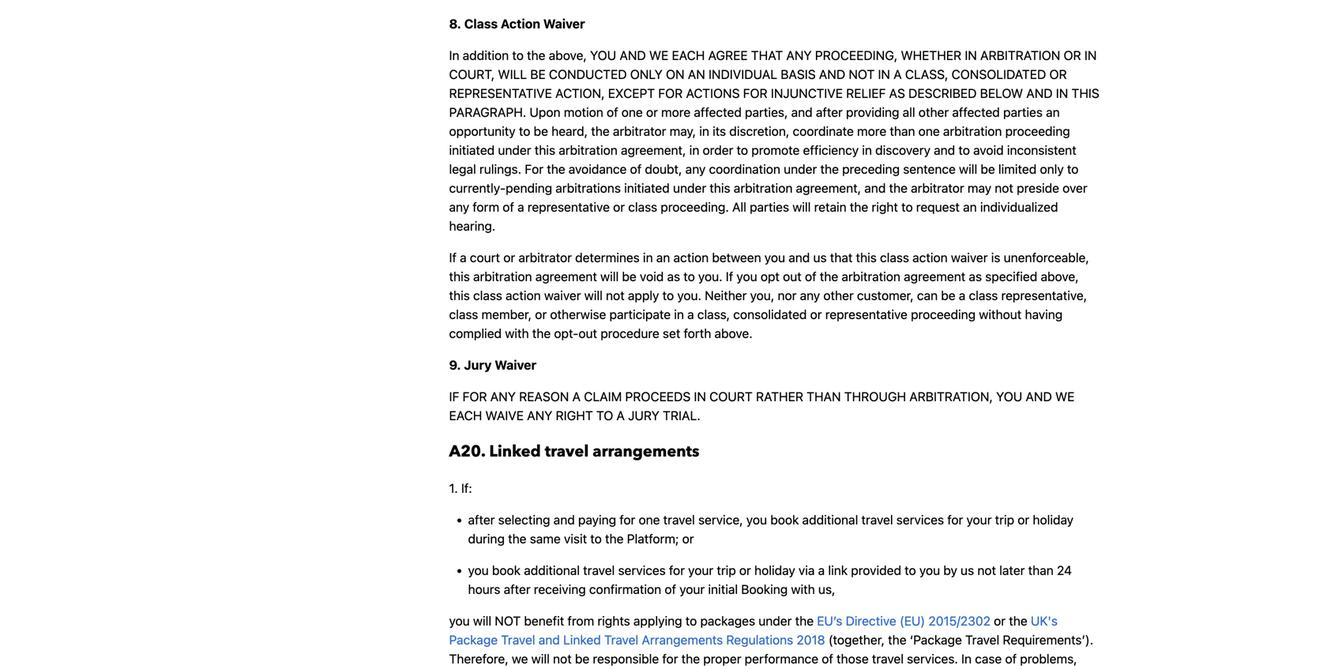 Task type: describe. For each thing, give the bounding box(es) containing it.
the right for
[[547, 162, 565, 177]]

initial
[[708, 582, 738, 597]]

case
[[975, 651, 1002, 666]]

in up set
[[674, 307, 684, 322]]

you down between
[[737, 269, 757, 284]]

additional inside you book additional travel services for your trip or holiday via a link provided to you by us not later than 24 hours after receiving confirmation of your initial booking with us,
[[524, 563, 580, 578]]

otherwise
[[550, 307, 606, 322]]

later
[[999, 563, 1025, 578]]

2 horizontal spatial action
[[912, 250, 948, 265]]

the down the eu's directive (eu) 2015/2302 link
[[888, 632, 907, 647]]

arbitration down court
[[473, 269, 532, 284]]

actions
[[686, 86, 740, 101]]

be
[[530, 67, 546, 82]]

you,
[[750, 288, 774, 303]]

1 horizontal spatial any
[[527, 408, 552, 423]]

travel up platform;
[[663, 512, 695, 527]]

0 vertical spatial agreement,
[[621, 143, 686, 158]]

will
[[498, 67, 527, 82]]

1.
[[449, 481, 458, 496]]

1 horizontal spatial any
[[685, 162, 706, 177]]

not inside in addition to the above, you and we each agree that any proceeding, whether in arbitration or in court, will be conducted only on an individual basis and not in a class, consolidated or representative action, except for actions for injunctive relief as described below and in this paragraph. upon motion of one or more affected parties, and after providing all other affected parties an opportunity to be heard, the arbitrator may, in its discretion, coordinate more than one arbitration proceeding initiated under this arbitration agreement, in order to promote efficiency in discovery and to avoid inconsistent legal rulings. for the avoidance of doubt, any coordination under the preceding sentence will be limited only to currently-pending arbitrations initiated under this arbitration agreement, and the arbitrator may not preside over any form of a representative or class proceeding. all parties will retain the right to request an individualized hearing.
[[995, 181, 1013, 196]]

the down that
[[820, 269, 838, 284]]

above, inside in addition to the above, you and we each agree that any proceeding, whether in arbitration or in court, will be conducted only on an individual basis and not in a class, consolidated or representative action, except for actions for injunctive relief as described below and in this paragraph. upon motion of one or more affected parties, and after providing all other affected parties an opportunity to be heard, the arbitrator may, in its discretion, coordinate more than one arbitration proceeding initiated under this arbitration agreement, in order to promote efficiency in discovery and to avoid inconsistent legal rulings. for the avoidance of doubt, any coordination under the preceding sentence will be limited only to currently-pending arbitrations initiated under this arbitration agreement, and the arbitrator may not preside over any form of a representative or class proceeding. all parties will retain the right to request an individualized hearing.
[[549, 48, 587, 63]]

proceeding inside if a court or arbitrator determines in an action between you and us that this class action waiver is unenforceable, this arbitration agreement will be void as to you. if you opt out of the arbitration agreement as specified above, this class action waiver will not apply to you. neither you, nor any other customer, can be a class representative, class member, or otherwise participate in a class, consolidated or representative proceeding without having complied with the opt-out procedure set forth above.
[[911, 307, 976, 322]]

visit
[[564, 531, 587, 546]]

to up 'over'
[[1067, 162, 1079, 177]]

this down hearing.
[[449, 269, 470, 284]]

you inside if for any reason a claim proceeds in court rather than through arbitration, you and we each waive any right to a jury trial.
[[996, 389, 1022, 404]]

void
[[640, 269, 664, 284]]

the left 'uk's' at the bottom of page
[[1009, 613, 1027, 628]]

of left doubt,
[[630, 162, 642, 177]]

motion
[[564, 105, 603, 120]]

in up as
[[878, 67, 890, 82]]

same
[[530, 531, 561, 546]]

will up package
[[473, 613, 491, 628]]

or down 'arbitrations'
[[613, 200, 625, 215]]

opportunity
[[449, 124, 516, 139]]

and up sentence
[[934, 143, 955, 158]]

claim
[[584, 389, 622, 404]]

linked inside uk's package travel and linked travel arrangements regulations 2018
[[563, 632, 601, 647]]

0 horizontal spatial initiated
[[449, 143, 495, 158]]

this down coordination
[[710, 181, 730, 196]]

proceeding.
[[661, 200, 729, 215]]

to left 'avoid'
[[959, 143, 970, 158]]

be down 'avoid'
[[981, 162, 995, 177]]

class up customer,
[[880, 250, 909, 265]]

travel up provided
[[861, 512, 893, 527]]

be right can
[[941, 288, 956, 303]]

applying
[[633, 613, 682, 628]]

will up may
[[959, 162, 977, 177]]

providing
[[846, 105, 899, 120]]

procedure
[[601, 326, 659, 341]]

set
[[663, 326, 680, 341]]

its
[[713, 124, 726, 139]]

below
[[980, 86, 1023, 101]]

each inside in addition to the above, you and we each agree that any proceeding, whether in arbitration or in court, will be conducted only on an individual basis and not in a class, consolidated or representative action, except for actions for injunctive relief as described below and in this paragraph. upon motion of one or more affected parties, and after providing all other affected parties an opportunity to be heard, the arbitrator may, in its discretion, coordinate more than one arbitration proceeding initiated under this arbitration agreement, in order to promote efficiency in discovery and to avoid inconsistent legal rulings. for the avoidance of doubt, any coordination under the preceding sentence will be limited only to currently-pending arbitrations initiated under this arbitration agreement, and the arbitrator may not preside over any form of a representative or class proceeding. all parties will retain the right to request an individualized hearing.
[[672, 48, 705, 63]]

in inside in addition to the above, you and we each agree that any proceeding, whether in arbitration or in court, will be conducted only on an individual basis and not in a class, consolidated or representative action, except for actions for injunctive relief as described below and in this paragraph. upon motion of one or more affected parties, and after providing all other affected parties an opportunity to be heard, the arbitrator may, in its discretion, coordinate more than one arbitration proceeding initiated under this arbitration agreement, in order to promote efficiency in discovery and to avoid inconsistent legal rulings. for the avoidance of doubt, any coordination under the preceding sentence will be limited only to currently-pending arbitrations initiated under this arbitration agreement, and the arbitrator may not preside over any form of a representative or class proceeding. all parties will retain the right to request an individualized hearing.
[[449, 48, 459, 63]]

package
[[449, 632, 498, 647]]

in up this
[[1085, 48, 1097, 63]]

1 vertical spatial one
[[918, 124, 940, 139]]

2 horizontal spatial for
[[743, 86, 768, 101]]

to right void
[[683, 269, 695, 284]]

1 vertical spatial parties
[[750, 200, 789, 215]]

and down injunctive
[[791, 105, 813, 120]]

eu's directive (eu) 2015/2302 link
[[817, 613, 991, 628]]

arbitrator inside if a court or arbitrator determines in an action between you and us that this class action waiver is unenforceable, this arbitration agreement will be void as to you. if you opt out of the arbitration agreement as specified above, this class action waiver will not apply to you. neither you, nor any other customer, can be a class representative, class member, or otherwise participate in a class, consolidated or representative proceeding without having complied with the opt-out procedure set forth above.
[[519, 250, 572, 265]]

1 horizontal spatial an
[[963, 200, 977, 215]]

discovery
[[875, 143, 931, 158]]

us inside if a court or arbitrator determines in an action between you and us that this class action waiver is unenforceable, this arbitration agreement will be void as to you. if you opt out of the arbitration agreement as specified above, this class action waiver will not apply to you. neither you, nor any other customer, can be a class representative, class member, or otherwise participate in a class, consolidated or representative proceeding without having complied with the opt-out procedure set forth above.
[[813, 250, 827, 265]]

1 horizontal spatial initiated
[[624, 181, 670, 196]]

a20.
[[449, 441, 485, 463]]

performance
[[745, 651, 818, 666]]

all
[[903, 105, 915, 120]]

will inside the (together, the 'package travel requirements'). therefore, we will not be responsible for the proper performance of those travel services. in case of problems
[[531, 651, 550, 666]]

the up 2018
[[795, 613, 814, 628]]

regulations
[[726, 632, 793, 647]]

is
[[991, 250, 1000, 265]]

arbitration up avoidance
[[559, 143, 618, 158]]

to up coordination
[[737, 143, 748, 158]]

1 vertical spatial any
[[490, 389, 516, 404]]

of left those
[[822, 651, 833, 666]]

through
[[844, 389, 906, 404]]

or up case
[[994, 613, 1006, 628]]

and inside if for any reason a claim proceeds in court rather than through arbitration, you and we each waive any right to a jury trial.
[[1026, 389, 1052, 404]]

and down the preceding
[[864, 181, 886, 196]]

an inside if a court or arbitrator determines in an action between you and us that this class action waiver is unenforceable, this arbitration agreement will be void as to you. if you opt out of the arbitration agreement as specified above, this class action waiver will not apply to you. neither you, nor any other customer, can be a class representative, class member, or otherwise participate in a class, consolidated or representative proceeding without having complied with the opt-out procedure set forth above.
[[656, 250, 670, 265]]

opt
[[761, 269, 780, 284]]

requirements').
[[1003, 632, 1093, 647]]

form
[[473, 200, 499, 215]]

basis
[[781, 67, 816, 82]]

arbitration down coordination
[[734, 181, 793, 196]]

for right paying on the left of the page
[[620, 512, 635, 527]]

2 as from the left
[[969, 269, 982, 284]]

uk's
[[1031, 613, 1058, 628]]

to right 'right'
[[901, 200, 913, 215]]

1 horizontal spatial for
[[658, 86, 683, 101]]

in inside the (together, the 'package travel requirements'). therefore, we will not be responsible for the proper performance of those travel services. in case of problems
[[961, 651, 972, 666]]

in up void
[[643, 250, 653, 265]]

or right member,
[[535, 307, 547, 322]]

1 affected from the left
[[694, 105, 742, 120]]

complied
[[449, 326, 502, 341]]

uk's package travel and linked travel arrangements regulations 2018 link
[[449, 613, 1058, 647]]

of inside you book additional travel services for your trip or holiday via a link provided to you by us not later than 24 hours after receiving confirmation of your initial booking with us,
[[665, 582, 676, 597]]

2015/2302
[[929, 613, 991, 628]]

after inside in addition to the above, you and we each agree that any proceeding, whether in arbitration or in court, will be conducted only on an individual basis and not in a class, consolidated or representative action, except for actions for injunctive relief as described below and in this paragraph. upon motion of one or more affected parties, and after providing all other affected parties an opportunity to be heard, the arbitrator may, in its discretion, coordinate more than one arbitration proceeding initiated under this arbitration agreement, in order to promote efficiency in discovery and to avoid inconsistent legal rulings. for the avoidance of doubt, any coordination under the preceding sentence will be limited only to currently-pending arbitrations initiated under this arbitration agreement, and the arbitrator may not preside over any form of a representative or class proceeding. all parties will retain the right to request an individualized hearing.
[[816, 105, 843, 120]]

limited
[[998, 162, 1037, 177]]

to up arrangements on the bottom of page
[[685, 613, 697, 628]]

other inside in addition to the above, you and we each agree that any proceeding, whether in arbitration or in court, will be conducted only on an individual basis and not in a class, consolidated or representative action, except for actions for injunctive relief as described below and in this paragraph. upon motion of one or more affected parties, and after providing all other affected parties an opportunity to be heard, the arbitrator may, in its discretion, coordinate more than one arbitration proceeding initiated under this arbitration agreement, in order to promote efficiency in discovery and to avoid inconsistent legal rulings. for the avoidance of doubt, any coordination under the preceding sentence will be limited only to currently-pending arbitrations initiated under this arbitration agreement, and the arbitrator may not preside over any form of a representative or class proceeding. all parties will retain the right to request an individualized hearing.
[[919, 105, 949, 120]]

not inside the (together, the 'package travel requirements'). therefore, we will not be responsible for the proper performance of those travel services. in case of problems
[[553, 651, 572, 666]]

than
[[807, 389, 841, 404]]

you up package
[[449, 613, 470, 628]]

of right case
[[1005, 651, 1017, 666]]

2 vertical spatial a
[[617, 408, 625, 423]]

0 vertical spatial arbitrator
[[613, 124, 666, 139]]

arbitration,
[[909, 389, 993, 404]]

0 horizontal spatial out
[[579, 326, 597, 341]]

or right platform;
[[682, 531, 694, 546]]

book inside after selecting and paying for one travel service, you book additional travel services for your trip or holiday during the same visit to the platform; or
[[770, 512, 799, 527]]

representative,
[[1001, 288, 1087, 303]]

the down motion
[[591, 124, 610, 139]]

be down upon
[[534, 124, 548, 139]]

for
[[525, 162, 544, 177]]

except
[[608, 86, 655, 101]]

agree
[[708, 48, 748, 63]]

2 vertical spatial your
[[680, 582, 705, 597]]

right
[[556, 408, 593, 423]]

a left court
[[460, 250, 467, 265]]

1 vertical spatial more
[[857, 124, 886, 139]]

not inside you book additional travel services for your trip or holiday via a link provided to you by us not later than 24 hours after receiving confirmation of your initial booking with us,
[[977, 563, 996, 578]]

discretion,
[[729, 124, 789, 139]]

this up for
[[535, 143, 555, 158]]

a20. linked travel arrangements
[[449, 441, 699, 463]]

consolidated
[[952, 67, 1046, 82]]

uk's package travel and linked travel arrangements regulations 2018
[[449, 613, 1058, 647]]

in left its in the top of the page
[[699, 124, 709, 139]]

one inside after selecting and paying for one travel service, you book additional travel services for your trip or holiday during the same visit to the platform; or
[[639, 512, 660, 527]]

coordinate
[[793, 124, 854, 139]]

member,
[[482, 307, 532, 322]]

hours
[[468, 582, 500, 597]]

the down paying on the left of the page
[[605, 531, 624, 546]]

0 vertical spatial or
[[1064, 48, 1081, 63]]

not inside in addition to the above, you and we each agree that any proceeding, whether in arbitration or in court, will be conducted only on an individual basis and not in a class, consolidated or representative action, except for actions for injunctive relief as described below and in this paragraph. upon motion of one or more affected parties, and after providing all other affected parties an opportunity to be heard, the arbitrator may, in its discretion, coordinate more than one arbitration proceeding initiated under this arbitration agreement, in order to promote efficiency in discovery and to avoid inconsistent legal rulings. for the avoidance of doubt, any coordination under the preceding sentence will be limited only to currently-pending arbitrations initiated under this arbitration agreement, and the arbitrator may not preside over any form of a representative or class proceeding. all parties will retain the right to request an individualized hearing.
[[849, 67, 875, 82]]

if for any reason a claim proceeds in court rather than through arbitration, you and we each waive any right to a jury trial.
[[449, 389, 1075, 423]]

1 horizontal spatial out
[[783, 269, 802, 284]]

of right form
[[503, 200, 514, 215]]

or down except
[[646, 105, 658, 120]]

1 horizontal spatial action
[[673, 250, 709, 265]]

you up opt at the top
[[765, 250, 785, 265]]

consolidated
[[733, 307, 807, 322]]

class up complied
[[449, 307, 478, 322]]

a inside in addition to the above, you and we each agree that any proceeding, whether in arbitration or in court, will be conducted only on an individual basis and not in a class, consolidated or representative action, except for actions for injunctive relief as described below and in this paragraph. upon motion of one or more affected parties, and after providing all other affected parties an opportunity to be heard, the arbitrator may, in its discretion, coordinate more than one arbitration proceeding initiated under this arbitration agreement, in order to promote efficiency in discovery and to avoid inconsistent legal rulings. for the avoidance of doubt, any coordination under the preceding sentence will be limited only to currently-pending arbitrations initiated under this arbitration agreement, and the arbitrator may not preside over any form of a representative or class proceeding. all parties will retain the right to request an individualized hearing.
[[894, 67, 902, 82]]

other inside if a court or arbitrator determines in an action between you and us that this class action waiver is unenforceable, this arbitration agreement will be void as to you. if you opt out of the arbitration agreement as specified above, this class action waiver will not apply to you. neither you, nor any other customer, can be a class representative, class member, or otherwise participate in a class, consolidated or representative proceeding without having complied with the opt-out procedure set forth above.
[[823, 288, 854, 303]]

may
[[968, 181, 991, 196]]

not inside if a court or arbitrator determines in an action between you and us that this class action waiver is unenforceable, this arbitration agreement will be void as to you. if you opt out of the arbitration agreement as specified above, this class action waiver will not apply to you. neither you, nor any other customer, can be a class representative, class member, or otherwise participate in a class, consolidated or representative proceeding without having complied with the opt-out procedure set forth above.
[[606, 288, 625, 303]]

order
[[703, 143, 733, 158]]

0 vertical spatial linked
[[489, 441, 541, 463]]

in up consolidated
[[965, 48, 977, 63]]

trip inside after selecting and paying for one travel service, you book additional travel services for your trip or holiday during the same visit to the platform; or
[[995, 512, 1014, 527]]

avoid
[[973, 143, 1004, 158]]

0 vertical spatial you.
[[698, 269, 723, 284]]

class inside in addition to the above, you and we each agree that any proceeding, whether in arbitration or in court, will be conducted only on an individual basis and not in a class, consolidated or representative action, except for actions for injunctive relief as described below and in this paragraph. upon motion of one or more affected parties, and after providing all other affected parties an opportunity to be heard, the arbitrator may, in its discretion, coordinate more than one arbitration proceeding initiated under this arbitration agreement, in order to promote efficiency in discovery and to avoid inconsistent legal rulings. for the avoidance of doubt, any coordination under the preceding sentence will be limited only to currently-pending arbitrations initiated under this arbitration agreement, and the arbitrator may not preside over any form of a representative or class proceeding. all parties will retain the right to request an individualized hearing.
[[628, 200, 657, 215]]

if:
[[461, 481, 472, 496]]

1 horizontal spatial if
[[726, 269, 733, 284]]

and inside uk's package travel and linked travel arrangements regulations 2018
[[539, 632, 560, 647]]

class,
[[697, 307, 730, 322]]

1 horizontal spatial waiver
[[951, 250, 988, 265]]

coordination
[[709, 162, 780, 177]]

if
[[449, 389, 459, 404]]

will up the otherwise at top
[[584, 288, 603, 303]]

from
[[568, 613, 594, 628]]

selecting
[[498, 512, 550, 527]]

doubt,
[[645, 162, 682, 177]]

or up later
[[1018, 512, 1029, 527]]

0 horizontal spatial a
[[572, 389, 581, 404]]

1 vertical spatial or
[[1049, 67, 1067, 82]]

if a court or arbitrator determines in an action between you and us that this class action waiver is unenforceable, this arbitration agreement will be void as to you. if you opt out of the arbitration agreement as specified above, this class action waiver will not apply to you. neither you, nor any other customer, can be a class representative, class member, or otherwise participate in a class, consolidated or representative proceeding without having complied with the opt-out procedure set forth above.
[[449, 250, 1089, 341]]

0 horizontal spatial if
[[449, 250, 457, 265]]

will left retain
[[792, 200, 811, 215]]

or right the consolidated
[[810, 307, 822, 322]]

as
[[889, 86, 905, 101]]

be left void
[[622, 269, 637, 284]]

services inside after selecting and paying for one travel service, you book additional travel services for your trip or holiday during the same visit to the platform; or
[[896, 512, 944, 527]]

travel down right
[[545, 441, 589, 463]]

rights
[[598, 613, 630, 628]]

0 horizontal spatial not
[[495, 613, 521, 628]]

without
[[979, 307, 1022, 322]]

promote
[[751, 143, 800, 158]]

by
[[943, 563, 957, 578]]

9.
[[449, 358, 461, 373]]

a inside in addition to the above, you and we each agree that any proceeding, whether in arbitration or in court, will be conducted only on an individual basis and not in a class, consolidated or representative action, except for actions for injunctive relief as described below and in this paragraph. upon motion of one or more affected parties, and after providing all other affected parties an opportunity to be heard, the arbitrator may, in its discretion, coordinate more than one arbitration proceeding initiated under this arbitration agreement, in order to promote efficiency in discovery and to avoid inconsistent legal rulings. for the avoidance of doubt, any coordination under the preceding sentence will be limited only to currently-pending arbitrations initiated under this arbitration agreement, and the arbitrator may not preside over any form of a representative or class proceeding. all parties will retain the right to request an individualized hearing.
[[517, 200, 524, 215]]

0 horizontal spatial action
[[506, 288, 541, 303]]

the down arrangements on the bottom of page
[[681, 651, 700, 666]]

the left opt-
[[532, 326, 551, 341]]

of down except
[[607, 105, 618, 120]]

for up by
[[947, 512, 963, 527]]

2 horizontal spatial an
[[1046, 105, 1060, 120]]

that
[[751, 48, 783, 63]]

1 horizontal spatial parties
[[1003, 105, 1043, 120]]

arbitration up customer,
[[842, 269, 901, 284]]

9. jury waiver
[[449, 358, 536, 373]]

we
[[512, 651, 528, 666]]

us inside you book additional travel services for your trip or holiday via a link provided to you by us not later than 24 hours after receiving confirmation of your initial booking with us,
[[961, 563, 974, 578]]

0 horizontal spatial more
[[661, 105, 691, 120]]

under up rulings.
[[498, 143, 531, 158]]

hearing.
[[449, 218, 496, 234]]

representative
[[449, 86, 552, 101]]

arbitration up 'avoid'
[[943, 124, 1002, 139]]

the up 'right'
[[889, 181, 908, 196]]

class up without
[[969, 288, 998, 303]]

(together, the 'package travel requirements'). therefore, we will not be responsible for the proper performance of those travel services. in case of problems
[[449, 632, 1093, 669]]

1 vertical spatial any
[[449, 200, 469, 215]]

travel inside the (together, the 'package travel requirements'). therefore, we will not be responsible for the proper performance of those travel services. in case of problems
[[872, 651, 904, 666]]

1 horizontal spatial agreement,
[[796, 181, 861, 196]]

booking
[[741, 582, 788, 597]]

participate
[[610, 307, 671, 322]]

the left 'right'
[[850, 200, 868, 215]]

a right can
[[959, 288, 966, 303]]

under down promote
[[784, 162, 817, 177]]



Task type: vqa. For each thing, say whether or not it's contained in the screenshot.
the RELIEF
yes



Task type: locate. For each thing, give the bounding box(es) containing it.
2 horizontal spatial travel
[[965, 632, 999, 647]]

0 horizontal spatial for
[[463, 389, 487, 404]]

1 horizontal spatial we
[[1055, 389, 1075, 404]]

book inside you book additional travel services for your trip or holiday via a link provided to you by us not later than 24 hours after receiving confirmation of your initial booking with us,
[[492, 563, 521, 578]]

waive
[[485, 408, 524, 423]]

for up parties,
[[743, 86, 768, 101]]

the
[[527, 48, 545, 63], [591, 124, 610, 139], [547, 162, 565, 177], [820, 162, 839, 177], [889, 181, 908, 196], [850, 200, 868, 215], [820, 269, 838, 284], [532, 326, 551, 341], [508, 531, 527, 546], [605, 531, 624, 546], [795, 613, 814, 628], [1009, 613, 1027, 628], [888, 632, 907, 647], [681, 651, 700, 666]]

proceeding inside in addition to the above, you and we each agree that any proceeding, whether in arbitration or in court, will be conducted only on an individual basis and not in a class, consolidated or representative action, except for actions for injunctive relief as described below and in this paragraph. upon motion of one or more affected parties, and after providing all other affected parties an opportunity to be heard, the arbitrator may, in its discretion, coordinate more than one arbitration proceeding initiated under this arbitration agreement, in order to promote efficiency in discovery and to avoid inconsistent legal rulings. for the avoidance of doubt, any coordination under the preceding sentence will be limited only to currently-pending arbitrations initiated under this arbitration agreement, and the arbitrator may not preside over any form of a representative or class proceeding. all parties will retain the right to request an individualized hearing.
[[1005, 124, 1070, 139]]

0 horizontal spatial travel
[[501, 632, 535, 647]]

each inside if for any reason a claim proceeds in court rather than through arbitration, you and we each waive any right to a jury trial.
[[449, 408, 482, 423]]

one up discovery at right top
[[918, 124, 940, 139]]

your inside after selecting and paying for one travel service, you book additional travel services for your trip or holiday during the same visit to the platform; or
[[967, 512, 992, 527]]

1 horizontal spatial above,
[[1041, 269, 1079, 284]]

not left apply
[[606, 288, 625, 303]]

inconsistent
[[1007, 143, 1076, 158]]

agreement, up retain
[[796, 181, 861, 196]]

1 vertical spatial linked
[[563, 632, 601, 647]]

3 travel from the left
[[965, 632, 999, 647]]

0 vertical spatial waiver
[[543, 16, 585, 31]]

services inside you book additional travel services for your trip or holiday via a link provided to you by us not later than 24 hours after receiving confirmation of your initial booking with us,
[[618, 563, 666, 578]]

agreement up the otherwise at top
[[535, 269, 597, 284]]

trip up initial
[[717, 563, 736, 578]]

us,
[[818, 582, 835, 597]]

than up discovery at right top
[[890, 124, 915, 139]]

0 horizontal spatial other
[[823, 288, 854, 303]]

each
[[672, 48, 705, 63], [449, 408, 482, 423]]

arbitrations
[[556, 181, 621, 196]]

book up via
[[770, 512, 799, 527]]

0 horizontal spatial we
[[649, 48, 669, 63]]

0 horizontal spatial any
[[449, 200, 469, 215]]

provided
[[851, 563, 901, 578]]

an
[[1046, 105, 1060, 120], [963, 200, 977, 215], [656, 250, 670, 265]]

0 horizontal spatial additional
[[524, 563, 580, 578]]

representative inside if a court or arbitrator determines in an action between you and us that this class action waiver is unenforceable, this arbitration agreement will be void as to you. if you opt out of the arbitration agreement as specified above, this class action waiver will not apply to you. neither you, nor any other customer, can be a class representative, class member, or otherwise participate in a class, consolidated or representative proceeding without having complied with the opt-out procedure set forth above.
[[825, 307, 908, 322]]

not left later
[[977, 563, 996, 578]]

2018
[[797, 632, 825, 647]]

above.
[[715, 326, 753, 341]]

after inside after selecting and paying for one travel service, you book additional travel services for your trip or holiday during the same visit to the platform; or
[[468, 512, 495, 527]]

2 affected from the left
[[952, 105, 1000, 120]]

to inside after selecting and paying for one travel service, you book additional travel services for your trip or holiday during the same visit to the platform; or
[[590, 531, 602, 546]]

1 vertical spatial initiated
[[624, 181, 670, 196]]

above, up conducted
[[549, 48, 587, 63]]

linked down waive
[[489, 441, 541, 463]]

for right the if at the left
[[463, 389, 487, 404]]

1 horizontal spatial arbitrator
[[613, 124, 666, 139]]

1 vertical spatial after
[[468, 512, 495, 527]]

2 horizontal spatial arbitrator
[[911, 181, 964, 196]]

the up be
[[527, 48, 545, 63]]

0 vertical spatial representative
[[528, 200, 610, 215]]

each up an
[[672, 48, 705, 63]]

forth
[[684, 326, 711, 341]]

0 vertical spatial any
[[786, 48, 812, 63]]

of right opt at the top
[[805, 269, 816, 284]]

trip inside you book additional travel services for your trip or holiday via a link provided to you by us not later than 24 hours after receiving confirmation of your initial booking with us,
[[717, 563, 736, 578]]

linked down from
[[563, 632, 601, 647]]

1 vertical spatial holiday
[[754, 563, 795, 578]]

book up hours
[[492, 563, 521, 578]]

2 vertical spatial any
[[527, 408, 552, 423]]

after
[[816, 105, 843, 120], [468, 512, 495, 527], [504, 582, 531, 597]]

that
[[830, 250, 853, 265]]

holiday inside after selecting and paying for one travel service, you book additional travel services for your trip or holiday during the same visit to the platform; or
[[1033, 512, 1074, 527]]

you inside after selecting and paying for one travel service, you book additional travel services for your trip or holiday during the same visit to the platform; or
[[746, 512, 767, 527]]

a right via
[[818, 563, 825, 578]]

0 vertical spatial in
[[449, 48, 459, 63]]

holiday inside you book additional travel services for your trip or holiday via a link provided to you by us not later than 24 hours after receiving confirmation of your initial booking with us,
[[754, 563, 795, 578]]

1 horizontal spatial proceeding
[[1005, 124, 1070, 139]]

not down limited
[[995, 181, 1013, 196]]

the down 'selecting'
[[508, 531, 527, 546]]

2 horizontal spatial any
[[786, 48, 812, 63]]

neither
[[705, 288, 747, 303]]

representative inside in addition to the above, you and we each agree that any proceeding, whether in arbitration or in court, will be conducted only on an individual basis and not in a class, consolidated or representative action, except for actions for injunctive relief as described below and in this paragraph. upon motion of one or more affected parties, and after providing all other affected parties an opportunity to be heard, the arbitrator may, in its discretion, coordinate more than one arbitration proceeding initiated under this arbitration agreement, in order to promote efficiency in discovery and to avoid inconsistent legal rulings. for the avoidance of doubt, any coordination under the preceding sentence will be limited only to currently-pending arbitrations initiated under this arbitration agreement, and the arbitrator may not preside over any form of a representative or class proceeding. all parties will retain the right to request an individualized hearing.
[[528, 200, 610, 215]]

action
[[501, 16, 540, 31]]

0 vertical spatial than
[[890, 124, 915, 139]]

parties,
[[745, 105, 788, 120]]

additional up link
[[802, 512, 858, 527]]

in down may,
[[689, 143, 699, 158]]

1 vertical spatial us
[[961, 563, 974, 578]]

representative
[[528, 200, 610, 215], [825, 307, 908, 322]]

1 vertical spatial not
[[495, 613, 521, 628]]

you up hours
[[468, 563, 489, 578]]

0 vertical spatial out
[[783, 269, 802, 284]]

you.
[[698, 269, 723, 284], [677, 288, 701, 303]]

you up conducted
[[590, 48, 616, 63]]

of inside if a court or arbitrator determines in an action between you and us that this class action waiver is unenforceable, this arbitration agreement will be void as to you. if you opt out of the arbitration agreement as specified above, this class action waiver will not apply to you. neither you, nor any other customer, can be a class representative, class member, or otherwise participate in a class, consolidated or representative proceeding without having complied with the opt-out procedure set forth above.
[[805, 269, 816, 284]]

2 travel from the left
[[604, 632, 638, 647]]

or inside you book additional travel services for your trip or holiday via a link provided to you by us not later than 24 hours after receiving confirmation of your initial booking with us,
[[739, 563, 751, 578]]

1 agreement from the left
[[535, 269, 597, 284]]

in addition to the above, you and we each agree that any proceeding, whether in arbitration or in court, will be conducted only on an individual basis and not in a class, consolidated or representative action, except for actions for injunctive relief as described below and in this paragraph. upon motion of one or more affected parties, and after providing all other affected parties an opportunity to be heard, the arbitrator may, in its discretion, coordinate more than one arbitration proceeding initiated under this arbitration agreement, in order to promote efficiency in discovery and to avoid inconsistent legal rulings. for the avoidance of doubt, any coordination under the preceding sentence will be limited only to currently-pending arbitrations initiated under this arbitration agreement, and the arbitrator may not preside over any form of a representative or class proceeding. all parties will retain the right to request an individualized hearing.
[[449, 48, 1099, 234]]

0 vertical spatial after
[[816, 105, 843, 120]]

travel inside you book additional travel services for your trip or holiday via a link provided to you by us not later than 24 hours after receiving confirmation of your initial booking with us,
[[583, 563, 615, 578]]

1 vertical spatial representative
[[825, 307, 908, 322]]

other
[[919, 105, 949, 120], [823, 288, 854, 303]]

preceding
[[842, 162, 900, 177]]

with inside if a court or arbitrator determines in an action between you and us that this class action waiver is unenforceable, this arbitration agreement will be void as to you. if you opt out of the arbitration agreement as specified above, this class action waiver will not apply to you. neither you, nor any other customer, can be a class representative, class member, or otherwise participate in a class, consolidated or representative proceeding without having complied with the opt-out procedure set forth above.
[[505, 326, 529, 341]]

action,
[[555, 86, 605, 101]]

agreement,
[[621, 143, 686, 158], [796, 181, 861, 196]]

unenforceable,
[[1004, 250, 1089, 265]]

you right service,
[[746, 512, 767, 527]]

with down via
[[791, 582, 815, 597]]

the down efficiency
[[820, 162, 839, 177]]

1 vertical spatial if
[[726, 269, 733, 284]]

be inside the (together, the 'package travel requirements'). therefore, we will not be responsible for the proper performance of those travel services. in case of problems
[[575, 651, 589, 666]]

services up 'confirmation'
[[618, 563, 666, 578]]

or up booking
[[739, 563, 751, 578]]

0 vertical spatial other
[[919, 105, 949, 120]]

0 horizontal spatial affected
[[694, 105, 742, 120]]

to right apply
[[662, 288, 674, 303]]

1 horizontal spatial us
[[961, 563, 974, 578]]

1 vertical spatial with
[[791, 582, 815, 597]]

0 vertical spatial we
[[649, 48, 669, 63]]

of
[[607, 105, 618, 120], [630, 162, 642, 177], [503, 200, 514, 215], [805, 269, 816, 284], [665, 582, 676, 597], [822, 651, 833, 666], [1005, 651, 1017, 666]]

a up as
[[894, 67, 902, 82]]

rather
[[756, 389, 803, 404]]

between
[[712, 250, 761, 265]]

waiver left is
[[951, 250, 988, 265]]

0 horizontal spatial you
[[590, 48, 616, 63]]

1 vertical spatial we
[[1055, 389, 1075, 404]]

in left this
[[1056, 86, 1068, 101]]

any inside in addition to the above, you and we each agree that any proceeding, whether in arbitration or in court, will be conducted only on an individual basis and not in a class, consolidated or representative action, except for actions for injunctive relief as described below and in this paragraph. upon motion of one or more affected parties, and after providing all other affected parties an opportunity to be heard, the arbitrator may, in its discretion, coordinate more than one arbitration proceeding initiated under this arbitration agreement, in order to promote efficiency in discovery and to avoid inconsistent legal rulings. for the avoidance of doubt, any coordination under the preceding sentence will be limited only to currently-pending arbitrations initiated under this arbitration agreement, and the arbitrator may not preside over any form of a representative or class proceeding. all parties will retain the right to request an individualized hearing.
[[786, 48, 812, 63]]

action
[[673, 250, 709, 265], [912, 250, 948, 265], [506, 288, 541, 303]]

we inside in addition to the above, you and we each agree that any proceeding, whether in arbitration or in court, will be conducted only on an individual basis and not in a class, consolidated or representative action, except for actions for injunctive relief as described below and in this paragraph. upon motion of one or more affected parties, and after providing all other affected parties an opportunity to be heard, the arbitrator may, in its discretion, coordinate more than one arbitration proceeding initiated under this arbitration agreement, in order to promote efficiency in discovery and to avoid inconsistent legal rulings. for the avoidance of doubt, any coordination under the preceding sentence will be limited only to currently-pending arbitrations initiated under this arbitration agreement, and the arbitrator may not preside over any form of a representative or class proceeding. all parties will retain the right to request an individualized hearing.
[[649, 48, 669, 63]]

under up proceeding.
[[673, 181, 706, 196]]

in
[[449, 48, 459, 63], [961, 651, 972, 666]]

8. class action waiver
[[449, 16, 585, 31]]

not down benefit
[[553, 651, 572, 666]]

us left that
[[813, 250, 827, 265]]

1 horizontal spatial services
[[896, 512, 944, 527]]

out down the otherwise at top
[[579, 326, 597, 341]]

a inside you book additional travel services for your trip or holiday via a link provided to you by us not later than 24 hours after receiving confirmation of your initial booking with us,
[[818, 563, 825, 578]]

1 horizontal spatial after
[[504, 582, 531, 597]]

this right that
[[856, 250, 877, 265]]

0 horizontal spatial agreement
[[535, 269, 597, 284]]

trip
[[995, 512, 1014, 527], [717, 563, 736, 578]]

book
[[770, 512, 799, 527], [492, 563, 521, 578]]

1 horizontal spatial trip
[[995, 512, 1014, 527]]

a
[[517, 200, 524, 215], [460, 250, 467, 265], [959, 288, 966, 303], [687, 307, 694, 322], [818, 563, 825, 578]]

may,
[[670, 124, 696, 139]]

after inside you book additional travel services for your trip or holiday via a link provided to you by us not later than 24 hours after receiving confirmation of your initial booking with us,
[[504, 582, 531, 597]]

2 agreement from the left
[[904, 269, 966, 284]]

and inside if a court or arbitrator determines in an action between you and us that this class action waiver is unenforceable, this arbitration agreement will be void as to you. if you opt out of the arbitration agreement as specified above, this class action waiver will not apply to you. neither you, nor any other customer, can be a class representative, class member, or otherwise participate in a class, consolidated or representative proceeding without having complied with the opt-out procedure set forth above.
[[789, 250, 810, 265]]

1 vertical spatial your
[[688, 563, 713, 578]]

0 vertical spatial waiver
[[951, 250, 988, 265]]

will down determines
[[600, 269, 619, 284]]

0 horizontal spatial than
[[890, 124, 915, 139]]

can
[[917, 288, 938, 303]]

0 vertical spatial additional
[[802, 512, 858, 527]]

in up the preceding
[[862, 143, 872, 158]]

0 vertical spatial your
[[967, 512, 992, 527]]

above, inside if a court or arbitrator determines in an action between you and us that this class action waiver is unenforceable, this arbitration agreement will be void as to you. if you opt out of the arbitration agreement as specified above, this class action waiver will not apply to you. neither you, nor any other customer, can be a class representative, class member, or otherwise participate in a class, consolidated or representative proceeding without having complied with the opt-out procedure set forth above.
[[1041, 269, 1079, 284]]

injunctive
[[771, 86, 843, 101]]

to inside you book additional travel services for your trip or holiday via a link provided to you by us not later than 24 hours after receiving confirmation of your initial booking with us,
[[905, 563, 916, 578]]

1 vertical spatial services
[[618, 563, 666, 578]]

than
[[890, 124, 915, 139], [1028, 563, 1054, 578]]

1 horizontal spatial a
[[617, 408, 625, 423]]

only
[[1040, 162, 1064, 177]]

waiver up the otherwise at top
[[544, 288, 581, 303]]

paying
[[578, 512, 616, 527]]

whether
[[901, 48, 962, 63]]

for inside the (together, the 'package travel requirements'). therefore, we will not be responsible for the proper performance of those travel services. in case of problems
[[662, 651, 678, 666]]

and up visit
[[554, 512, 575, 527]]

any inside if a court or arbitrator determines in an action between you and us that this class action waiver is unenforceable, this arbitration agreement will be void as to you. if you opt out of the arbitration agreement as specified above, this class action waiver will not apply to you. neither you, nor any other customer, can be a class representative, class member, or otherwise participate in a class, consolidated or representative proceeding without having complied with the opt-out procedure set forth above.
[[800, 288, 820, 303]]

an up void
[[656, 250, 670, 265]]

1 vertical spatial in
[[961, 651, 972, 666]]

0 horizontal spatial with
[[505, 326, 529, 341]]

1 travel from the left
[[501, 632, 535, 647]]

2 vertical spatial after
[[504, 582, 531, 597]]

0 horizontal spatial services
[[618, 563, 666, 578]]

you book additional travel services for your trip or holiday via a link provided to you by us not later than 24 hours after receiving confirmation of your initial booking with us,
[[468, 563, 1072, 597]]

or up this
[[1064, 48, 1081, 63]]

any down order
[[685, 162, 706, 177]]

this
[[535, 143, 555, 158], [710, 181, 730, 196], [856, 250, 877, 265], [449, 269, 470, 284], [449, 288, 470, 303]]

parties
[[1003, 105, 1043, 120], [750, 200, 789, 215]]

affected up its in the top of the page
[[694, 105, 742, 120]]

(together,
[[828, 632, 885, 647]]

travel up responsible
[[604, 632, 638, 647]]

for down arrangements on the bottom of page
[[662, 651, 678, 666]]

right
[[872, 200, 898, 215]]

1 vertical spatial proceeding
[[911, 307, 976, 322]]

therefore,
[[449, 651, 508, 666]]

1 vertical spatial you.
[[677, 288, 701, 303]]

1 horizontal spatial affected
[[952, 105, 1000, 120]]

or right court
[[503, 250, 515, 265]]

to up will
[[512, 48, 524, 63]]

travel inside the (together, the 'package travel requirements'). therefore, we will not be responsible for the proper performance of those travel services. in case of problems
[[965, 632, 999, 647]]

only
[[630, 67, 663, 82]]

you will not benefit from rights applying to packages under the eu's directive (eu) 2015/2302 or the
[[449, 613, 1031, 628]]

we
[[649, 48, 669, 63], [1055, 389, 1075, 404]]

1 vertical spatial waiver
[[544, 288, 581, 303]]

described
[[908, 86, 977, 101]]

any down reason
[[527, 408, 552, 423]]

travel
[[545, 441, 589, 463], [663, 512, 695, 527], [861, 512, 893, 527], [583, 563, 615, 578], [872, 651, 904, 666]]

'package
[[910, 632, 962, 647]]

retain
[[814, 200, 847, 215]]

upon
[[530, 105, 561, 120]]

0 horizontal spatial agreement,
[[621, 143, 686, 158]]

1 vertical spatial a
[[572, 389, 581, 404]]

0 vertical spatial us
[[813, 250, 827, 265]]

0 horizontal spatial proceeding
[[911, 307, 976, 322]]

you inside in addition to the above, you and we each agree that any proceeding, whether in arbitration or in court, will be conducted only on an individual basis and not in a class, consolidated or representative action, except for actions for injunctive relief as described below and in this paragraph. upon motion of one or more affected parties, and after providing all other affected parties an opportunity to be heard, the arbitrator may, in its discretion, coordinate more than one arbitration proceeding initiated under this arbitration agreement, in order to promote efficiency in discovery and to avoid inconsistent legal rulings. for the avoidance of doubt, any coordination under the preceding sentence will be limited only to currently-pending arbitrations initiated under this arbitration agreement, and the arbitrator may not preside over any form of a representative or class proceeding. all parties will retain the right to request an individualized hearing.
[[590, 48, 616, 63]]

not left benefit
[[495, 613, 521, 628]]

any
[[685, 162, 706, 177], [449, 200, 469, 215], [800, 288, 820, 303]]

0 horizontal spatial as
[[667, 269, 680, 284]]

in inside if for any reason a claim proceeds in court rather than through arbitration, you and we each waive any right to a jury trial.
[[694, 389, 706, 404]]

(eu)
[[900, 613, 925, 628]]

after up during
[[468, 512, 495, 527]]

1 horizontal spatial book
[[770, 512, 799, 527]]

class up member,
[[473, 288, 502, 303]]

0 vertical spatial if
[[449, 250, 457, 265]]

1 vertical spatial above,
[[1041, 269, 1079, 284]]

to right provided
[[905, 563, 916, 578]]

services.
[[907, 651, 958, 666]]

0 vertical spatial holiday
[[1033, 512, 1074, 527]]

a up right
[[572, 389, 581, 404]]

1 vertical spatial other
[[823, 288, 854, 303]]

directive
[[846, 613, 896, 628]]

and down benefit
[[539, 632, 560, 647]]

determines
[[575, 250, 640, 265]]

0 horizontal spatial linked
[[489, 441, 541, 463]]

out up nor
[[783, 269, 802, 284]]

0 vertical spatial services
[[896, 512, 944, 527]]

1 vertical spatial trip
[[717, 563, 736, 578]]

services up by
[[896, 512, 944, 527]]

1 vertical spatial agreement,
[[796, 181, 861, 196]]

or down arbitration
[[1049, 67, 1067, 82]]

to down upon
[[519, 124, 530, 139]]

we inside if for any reason a claim proceeds in court rather than through arbitration, you and we each waive any right to a jury trial.
[[1055, 389, 1075, 404]]

0 vertical spatial one
[[622, 105, 643, 120]]

for inside if for any reason a claim proceeds in court rather than through arbitration, you and we each waive any right to a jury trial.
[[463, 389, 487, 404]]

0 horizontal spatial an
[[656, 250, 670, 265]]

individualized
[[980, 200, 1058, 215]]

additional inside after selecting and paying for one travel service, you book additional travel services for your trip or holiday during the same visit to the platform; or
[[802, 512, 858, 527]]

receiving
[[534, 582, 586, 597]]

waiver right the jury
[[495, 358, 536, 373]]

0 vertical spatial a
[[894, 67, 902, 82]]

eu's
[[817, 613, 842, 628]]

arbitrator down except
[[613, 124, 666, 139]]

link
[[828, 563, 848, 578]]

above, down unenforceable,
[[1041, 269, 1079, 284]]

arrangements
[[642, 632, 723, 647]]

any
[[786, 48, 812, 63], [490, 389, 516, 404], [527, 408, 552, 423]]

preside
[[1017, 181, 1059, 196]]

more down providing
[[857, 124, 886, 139]]

0 vertical spatial more
[[661, 105, 691, 120]]

1 as from the left
[[667, 269, 680, 284]]

0 horizontal spatial parties
[[750, 200, 789, 215]]

0 vertical spatial above,
[[549, 48, 587, 63]]

proceeding,
[[815, 48, 898, 63]]

for inside you book additional travel services for your trip or holiday via a link provided to you by us not later than 24 hours after receiving confirmation of your initial booking with us,
[[669, 563, 685, 578]]

court,
[[449, 67, 495, 82]]

addition
[[463, 48, 509, 63]]

0 vertical spatial book
[[770, 512, 799, 527]]

and inside after selecting and paying for one travel service, you book additional travel services for your trip or holiday during the same visit to the platform; or
[[554, 512, 575, 527]]

1 horizontal spatial with
[[791, 582, 815, 597]]

0 horizontal spatial in
[[449, 48, 459, 63]]

under up regulations
[[759, 613, 792, 628]]

this up complied
[[449, 288, 470, 303]]

affected down "below"
[[952, 105, 1000, 120]]

than inside you book additional travel services for your trip or holiday via a link provided to you by us not later than 24 hours after receiving confirmation of your initial booking with us,
[[1028, 563, 1054, 578]]

representative down customer,
[[825, 307, 908, 322]]

you left by
[[919, 563, 940, 578]]

as left specified at right top
[[969, 269, 982, 284]]

a down pending
[[517, 200, 524, 215]]

a right the to
[[617, 408, 625, 423]]

1 vertical spatial waiver
[[495, 358, 536, 373]]

2 vertical spatial arbitrator
[[519, 250, 572, 265]]

a up forth
[[687, 307, 694, 322]]

after selecting and paying for one travel service, you book additional travel services for your trip or holiday during the same visit to the platform; or
[[468, 512, 1074, 546]]

0 horizontal spatial waiver
[[495, 358, 536, 373]]

1 horizontal spatial holiday
[[1033, 512, 1074, 527]]

0 horizontal spatial above,
[[549, 48, 587, 63]]

individual
[[709, 67, 777, 82]]

platform;
[[627, 531, 679, 546]]

with inside you book additional travel services for your trip or holiday via a link provided to you by us not later than 24 hours after receiving confirmation of your initial booking with us,
[[791, 582, 815, 597]]

than inside in addition to the above, you and we each agree that any proceeding, whether in arbitration or in court, will be conducted only on an individual basis and not in a class, consolidated or representative action, except for actions for injunctive relief as described below and in this paragraph. upon motion of one or more affected parties, and after providing all other affected parties an opportunity to be heard, the arbitrator may, in its discretion, coordinate more than one arbitration proceeding initiated under this arbitration agreement, in order to promote efficiency in discovery and to avoid inconsistent legal rulings. for the avoidance of doubt, any coordination under the preceding sentence will be limited only to currently-pending arbitrations initiated under this arbitration agreement, and the arbitrator may not preside over any form of a representative or class proceeding. all parties will retain the right to request an individualized hearing.
[[890, 124, 915, 139]]

if left court
[[449, 250, 457, 265]]

class,
[[905, 67, 948, 82]]

1 horizontal spatial each
[[672, 48, 705, 63]]



